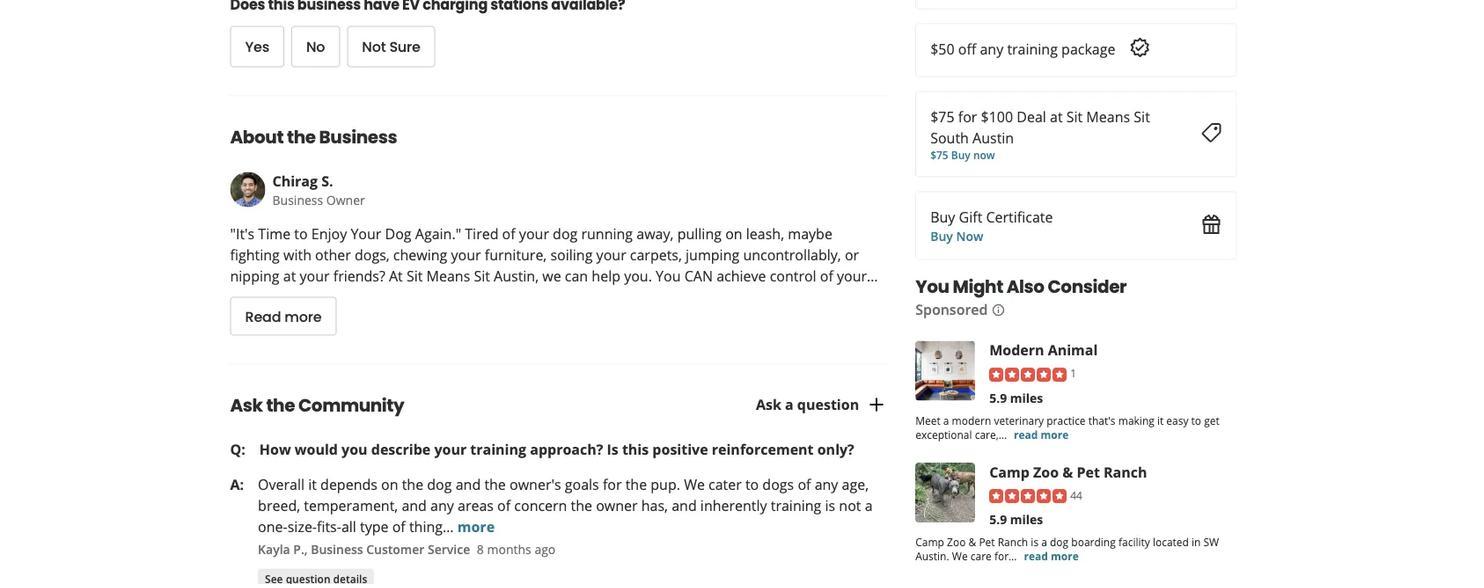 Task type: locate. For each thing, give the bounding box(es) containing it.
it left easy
[[1158, 413, 1164, 428]]

1 horizontal spatial and
[[456, 475, 481, 494]]

a right not
[[865, 496, 873, 515]]

a inside 'meet a modern veterinary practice that's making it easy to get exceptional care,…'
[[944, 413, 950, 428]]

0 horizontal spatial ranch
[[998, 535, 1029, 549]]

in
[[1192, 535, 1201, 549]]

1 vertical spatial training
[[471, 440, 527, 459]]

5 star rating image
[[990, 368, 1067, 382], [990, 490, 1067, 504]]

1 vertical spatial pet
[[979, 535, 996, 549]]

sit right deal on the top
[[1067, 107, 1083, 126]]

1 horizontal spatial on
[[726, 224, 743, 243]]

time
[[258, 224, 291, 243]]

0 vertical spatial read
[[1014, 427, 1039, 442]]

1 horizontal spatial to
[[746, 475, 759, 494]]

overall
[[258, 475, 305, 494]]

of right dogs
[[798, 475, 811, 494]]

2 vertical spatial dog
[[1050, 535, 1069, 549]]

for
[[959, 107, 978, 126], [603, 475, 622, 494]]

buy up "buy now" link
[[931, 207, 956, 226]]

means inside "it's time to enjoy your dog again."  tired of your dog running away, pulling on leash, maybe fighting with other dogs, chewing your furniture, soiling your carpets, jumping uncontrollably, or nipping at your friends? at sit means sit austin, we can help you. you can achieve control of your …
[[427, 267, 470, 285]]

24 check in v2 image
[[1130, 37, 1151, 58]]

read more right for…
[[1025, 549, 1079, 564]]

camp down camp zoo & pet ranch image
[[916, 535, 945, 549]]

1 vertical spatial buy
[[931, 207, 956, 226]]

we inside overall it depends on the dog and the owner's goals for the pup. we cater to dogs of any age, breed, temperament, and any areas of concern the owner has, and inherently training is not a one-size-fits-all type of thing…
[[684, 475, 705, 494]]

at right deal on the top
[[1051, 107, 1063, 126]]

your right describe
[[434, 440, 467, 459]]

buy left "now"
[[931, 228, 953, 245]]

ask up reinforcement
[[756, 395, 782, 414]]

any right off
[[980, 39, 1004, 58]]

sit right at
[[407, 267, 423, 285]]

1 vertical spatial any
[[815, 475, 839, 494]]

ranch
[[1104, 462, 1148, 481], [998, 535, 1029, 549]]

read more
[[1014, 427, 1069, 442], [1025, 549, 1079, 564]]

to left dogs
[[746, 475, 759, 494]]

1 horizontal spatial means
[[1087, 107, 1131, 126]]

1 horizontal spatial training
[[771, 496, 822, 515]]

& left for…
[[969, 535, 977, 549]]

is inside camp zoo & pet ranch is a dog boarding facility located in sw austin. we care for…
[[1031, 535, 1039, 549]]

the down goals
[[571, 496, 593, 515]]

0 vertical spatial $75
[[931, 107, 955, 126]]

2 horizontal spatial to
[[1192, 413, 1202, 428]]

on up jumping
[[726, 224, 743, 243]]

2 vertical spatial to
[[746, 475, 759, 494]]

0 vertical spatial pet
[[1077, 462, 1101, 481]]

1 vertical spatial miles
[[1011, 511, 1044, 528]]

cater
[[709, 475, 742, 494]]

read right care,…
[[1014, 427, 1039, 442]]

on down describe
[[381, 475, 398, 494]]

1 horizontal spatial ranch
[[1104, 462, 1148, 481]]

a left 'question'
[[785, 395, 794, 414]]

modern animal image
[[916, 341, 976, 401]]

2 vertical spatial any
[[431, 496, 454, 515]]

0 vertical spatial training
[[1008, 39, 1058, 58]]

5.9 for modern
[[990, 389, 1007, 406]]

0 horizontal spatial ask
[[230, 393, 263, 418]]

1 vertical spatial camp
[[916, 535, 945, 549]]

0 vertical spatial to
[[294, 224, 308, 243]]

zoo for camp zoo & pet ranch is a dog boarding facility located in sw austin. we care for…
[[947, 535, 966, 549]]

we left care
[[953, 549, 968, 564]]

more down areas
[[458, 517, 495, 536]]

age,
[[842, 475, 869, 494]]

this
[[622, 440, 649, 459]]

modern
[[990, 341, 1045, 360]]

1 vertical spatial for
[[603, 475, 622, 494]]

5 star rating image down "camp zoo & pet ranch" "link"
[[990, 490, 1067, 504]]

at down with
[[283, 267, 296, 285]]

for up south
[[959, 107, 978, 126]]

0 horizontal spatial dog
[[427, 475, 452, 494]]

ranch for camp zoo & pet ranch
[[1104, 462, 1148, 481]]

pulling
[[678, 224, 722, 243]]

business down chirag
[[273, 192, 323, 209]]

0 vertical spatial business
[[319, 125, 397, 149]]

read more link up "camp zoo & pet ranch" "link"
[[1014, 427, 1069, 442]]

temperament,
[[304, 496, 398, 515]]

buy down south
[[952, 148, 971, 162]]

dog
[[553, 224, 578, 243], [427, 475, 452, 494], [1050, 535, 1069, 549]]

is
[[607, 440, 619, 459]]

more button
[[458, 517, 495, 536]]

1 vertical spatial business
[[273, 192, 323, 209]]

dog up soiling
[[553, 224, 578, 243]]

$75 up south
[[931, 107, 955, 126]]

0 vertical spatial any
[[980, 39, 1004, 58]]

0 vertical spatial is
[[826, 496, 836, 515]]

means down package
[[1087, 107, 1131, 126]]

1 miles from the top
[[1011, 389, 1044, 406]]

0 horizontal spatial for
[[603, 475, 622, 494]]

read
[[1014, 427, 1039, 442], [1025, 549, 1049, 564]]

and down the pup.
[[672, 496, 697, 515]]

0 horizontal spatial is
[[826, 496, 836, 515]]

more
[[285, 307, 322, 327], [1041, 427, 1069, 442], [458, 517, 495, 536], [1051, 549, 1079, 564]]

business for p.,
[[311, 542, 363, 558]]

1 vertical spatial 5 star rating image
[[990, 490, 1067, 504]]

a right for…
[[1042, 535, 1048, 549]]

ranch right care
[[998, 535, 1029, 549]]

veterinary
[[995, 413, 1044, 428]]

2 horizontal spatial dog
[[1050, 535, 1069, 549]]

more inside button
[[285, 307, 322, 327]]

dogs,
[[355, 245, 390, 264]]

0 vertical spatial miles
[[1011, 389, 1044, 406]]

it right overall
[[308, 475, 317, 494]]

$75 down south
[[931, 148, 949, 162]]

your down or
[[837, 267, 867, 285]]

with
[[284, 245, 312, 264]]

$75 for $100 deal at sit means sit south austin $75 buy now
[[931, 107, 1151, 162]]

means down 'chewing'
[[427, 267, 470, 285]]

0 vertical spatial it
[[1158, 413, 1164, 428]]

read more link for zoo
[[1025, 549, 1079, 564]]

1 horizontal spatial any
[[815, 475, 839, 494]]

care,…
[[975, 427, 1007, 442]]

maybe
[[788, 224, 833, 243]]

soiling
[[551, 245, 593, 264]]

5 star rating image down modern on the bottom of the page
[[990, 368, 1067, 382]]

0 vertical spatial 5 star rating image
[[990, 368, 1067, 382]]

your
[[519, 224, 549, 243], [451, 245, 481, 264], [597, 245, 627, 264], [300, 267, 330, 285], [837, 267, 867, 285], [434, 440, 467, 459]]

& inside camp zoo & pet ranch is a dog boarding facility located in sw austin. we care for…
[[969, 535, 977, 549]]

about the business
[[230, 125, 397, 149]]

1 5.9 miles from the top
[[990, 389, 1044, 406]]

0 horizontal spatial at
[[283, 267, 296, 285]]

2 5.9 from the top
[[990, 511, 1007, 528]]

miles up for…
[[1011, 511, 1044, 528]]

you
[[656, 267, 681, 285], [916, 274, 950, 299]]

is left not
[[826, 496, 836, 515]]

0 vertical spatial means
[[1087, 107, 1131, 126]]

1 vertical spatial 5.9
[[990, 511, 1007, 528]]

austin,
[[494, 267, 539, 285]]

dog left boarding
[[1050, 535, 1069, 549]]

pet up 44
[[1077, 462, 1101, 481]]

1 horizontal spatial you
[[916, 274, 950, 299]]

size-
[[288, 517, 317, 536]]

business down fits-
[[311, 542, 363, 558]]

the inside the about the business element
[[287, 125, 316, 149]]

1 vertical spatial means
[[427, 267, 470, 285]]

any left age,
[[815, 475, 839, 494]]

we right the pup.
[[684, 475, 705, 494]]

0 vertical spatial 5.9 miles
[[990, 389, 1044, 406]]

zoo inside camp zoo & pet ranch is a dog boarding facility located in sw austin. we care for…
[[947, 535, 966, 549]]

miles
[[1011, 389, 1044, 406], [1011, 511, 1044, 528]]

training left package
[[1008, 39, 1058, 58]]

1 vertical spatial to
[[1192, 413, 1202, 428]]

pet inside camp zoo & pet ranch is a dog boarding facility located in sw austin. we care for…
[[979, 535, 996, 549]]

more right for…
[[1051, 549, 1079, 564]]

0 vertical spatial we
[[684, 475, 705, 494]]

read more button
[[230, 297, 337, 336]]

1 vertical spatial is
[[1031, 535, 1039, 549]]

0 vertical spatial 5.9
[[990, 389, 1007, 406]]

you down 'carpets,'
[[656, 267, 681, 285]]

0 horizontal spatial you
[[656, 267, 681, 285]]

and up areas
[[456, 475, 481, 494]]

is right for…
[[1031, 535, 1039, 549]]

1 vertical spatial read more link
[[1025, 549, 1079, 564]]

is
[[826, 496, 836, 515], [1031, 535, 1039, 549]]

1 vertical spatial dog
[[427, 475, 452, 494]]

for up owner
[[603, 475, 622, 494]]

a right meet
[[944, 413, 950, 428]]

5.9 miles up for…
[[990, 511, 1044, 528]]

is inside overall it depends on the dog and the owner's goals for the pup. we cater to dogs of any age, breed, temperament, and any areas of concern the owner has, and inherently training is not a one-size-fits-all type of thing…
[[826, 496, 836, 515]]

question
[[798, 395, 860, 414]]

ranch for camp zoo & pet ranch is a dog boarding facility located in sw austin. we care for…
[[998, 535, 1029, 549]]

2 5 star rating image from the top
[[990, 490, 1067, 504]]

0 vertical spatial read more
[[1014, 427, 1069, 442]]

5.9 miles for camp
[[990, 511, 1044, 528]]

1 horizontal spatial &
[[1063, 462, 1074, 481]]

one-
[[258, 517, 288, 536]]

1 horizontal spatial at
[[1051, 107, 1063, 126]]

you up sponsored
[[916, 274, 950, 299]]

camp zoo & pet ranch link
[[990, 462, 1148, 481]]

of right areas
[[498, 496, 511, 515]]

1 vertical spatial we
[[953, 549, 968, 564]]

0 horizontal spatial we
[[684, 475, 705, 494]]

business for s.
[[273, 192, 323, 209]]

0 vertical spatial &
[[1063, 462, 1074, 481]]

5.9 miles
[[990, 389, 1044, 406], [990, 511, 1044, 528]]

ask the community element
[[202, 364, 916, 585]]

your down running
[[597, 245, 627, 264]]

ask up q:
[[230, 393, 263, 418]]

1 horizontal spatial camp
[[990, 462, 1030, 481]]

leash,
[[747, 224, 785, 243]]

0 vertical spatial on
[[726, 224, 743, 243]]

and up thing…
[[402, 496, 427, 515]]

of
[[502, 224, 516, 243], [820, 267, 834, 285], [798, 475, 811, 494], [498, 496, 511, 515], [392, 517, 406, 536]]

1 horizontal spatial we
[[953, 549, 968, 564]]

business inside chirag s. business owner
[[273, 192, 323, 209]]

pet right austin. on the right of page
[[979, 535, 996, 549]]

1 horizontal spatial dog
[[553, 224, 578, 243]]

read more for animal
[[1014, 427, 1069, 442]]

practice
[[1047, 413, 1086, 428]]

training up owner's
[[471, 440, 527, 459]]

2 miles from the top
[[1011, 511, 1044, 528]]

1 horizontal spatial it
[[1158, 413, 1164, 428]]

miles up veterinary
[[1011, 389, 1044, 406]]

0 horizontal spatial on
[[381, 475, 398, 494]]

the up chirag
[[287, 125, 316, 149]]

camp inside camp zoo & pet ranch is a dog boarding facility located in sw austin. we care for…
[[916, 535, 945, 549]]

to up with
[[294, 224, 308, 243]]

type
[[360, 517, 389, 536]]

thing…
[[409, 517, 454, 536]]

can
[[685, 267, 713, 285]]

group containing yes
[[230, 26, 763, 68]]

1 vertical spatial ranch
[[998, 535, 1029, 549]]

2 vertical spatial buy
[[931, 228, 953, 245]]

at inside "it's time to enjoy your dog again."  tired of your dog running away, pulling on leash, maybe fighting with other dogs, chewing your furniture, soiling your carpets, jumping uncontrollably, or nipping at your friends? at sit means sit austin, we can help you. you can achieve control of your …
[[283, 267, 296, 285]]

2 vertical spatial training
[[771, 496, 822, 515]]

about
[[230, 125, 284, 149]]

zoo left care
[[947, 535, 966, 549]]

dog inside camp zoo & pet ranch is a dog boarding facility located in sw austin. we care for…
[[1050, 535, 1069, 549]]

0 vertical spatial for
[[959, 107, 978, 126]]

other
[[315, 245, 351, 264]]

business
[[319, 125, 397, 149], [273, 192, 323, 209], [311, 542, 363, 558]]

the up areas
[[485, 475, 506, 494]]

pet
[[1077, 462, 1101, 481], [979, 535, 996, 549]]

2 vertical spatial business
[[311, 542, 363, 558]]

camp
[[990, 462, 1030, 481], [916, 535, 945, 549]]

1 vertical spatial $75
[[931, 148, 949, 162]]

0 vertical spatial buy
[[952, 148, 971, 162]]

44
[[1071, 488, 1083, 503]]

0 horizontal spatial &
[[969, 535, 977, 549]]

breed,
[[258, 496, 300, 515]]

0 horizontal spatial camp
[[916, 535, 945, 549]]

1 horizontal spatial ask
[[756, 395, 782, 414]]

1 vertical spatial zoo
[[947, 535, 966, 549]]

sit
[[1067, 107, 1083, 126], [1134, 107, 1151, 126], [407, 267, 423, 285], [474, 267, 490, 285]]

0 horizontal spatial zoo
[[947, 535, 966, 549]]

1 vertical spatial 5.9 miles
[[990, 511, 1044, 528]]

running
[[582, 224, 633, 243]]

consider
[[1048, 274, 1127, 299]]

more right read
[[285, 307, 322, 327]]

1 vertical spatial on
[[381, 475, 398, 494]]

ask
[[230, 393, 263, 418], [756, 395, 782, 414]]

1 vertical spatial at
[[283, 267, 296, 285]]

camp down care,…
[[990, 462, 1030, 481]]

on inside "it's time to enjoy your dog again."  tired of your dog running away, pulling on leash, maybe fighting with other dogs, chewing your furniture, soiling your carpets, jumping uncontrollably, or nipping at your friends? at sit means sit austin, we can help you. you can achieve control of your …
[[726, 224, 743, 243]]

read more link right for…
[[1025, 549, 1079, 564]]

to left "get"
[[1192, 413, 1202, 428]]

1 vertical spatial it
[[308, 475, 317, 494]]

&
[[1063, 462, 1074, 481], [969, 535, 977, 549]]

2 horizontal spatial training
[[1008, 39, 1058, 58]]

ask a question
[[756, 395, 860, 414]]

training down dogs
[[771, 496, 822, 515]]

to
[[294, 224, 308, 243], [1192, 413, 1202, 428], [746, 475, 759, 494]]

0 vertical spatial zoo
[[1034, 462, 1059, 481]]

0 horizontal spatial it
[[308, 475, 317, 494]]

& up 44
[[1063, 462, 1074, 481]]

for inside $75 for $100 deal at sit means sit south austin $75 buy now
[[959, 107, 978, 126]]

1 vertical spatial read
[[1025, 549, 1049, 564]]

animal
[[1048, 341, 1098, 360]]

chirag
[[273, 171, 318, 190]]

0 vertical spatial ranch
[[1104, 462, 1148, 481]]

1 5 star rating image from the top
[[990, 368, 1067, 382]]

business inside ask the community element
[[311, 542, 363, 558]]

0 horizontal spatial any
[[431, 496, 454, 515]]

2 5.9 miles from the top
[[990, 511, 1044, 528]]

read more up "camp zoo & pet ranch" "link"
[[1014, 427, 1069, 442]]

approach?
[[530, 440, 603, 459]]

1 horizontal spatial pet
[[1077, 462, 1101, 481]]

no button
[[291, 26, 340, 68]]

a:
[[230, 475, 244, 494]]

deal
[[1017, 107, 1047, 126]]

control
[[770, 267, 817, 285]]

0 vertical spatial dog
[[553, 224, 578, 243]]

0 vertical spatial at
[[1051, 107, 1063, 126]]

0 horizontal spatial pet
[[979, 535, 996, 549]]

0 horizontal spatial to
[[294, 224, 308, 243]]

1 horizontal spatial zoo
[[1034, 462, 1059, 481]]

ago
[[535, 542, 556, 558]]

business for the
[[319, 125, 397, 149]]

$75
[[931, 107, 955, 126], [931, 148, 949, 162]]

5.9 up for…
[[990, 511, 1007, 528]]

a
[[785, 395, 794, 414], [944, 413, 950, 428], [865, 496, 873, 515], [1042, 535, 1048, 549]]

about the business element
[[202, 96, 895, 336]]

1 horizontal spatial is
[[1031, 535, 1039, 549]]

modern
[[952, 413, 992, 428]]

you might also consider
[[916, 274, 1127, 299]]

any up thing…
[[431, 496, 454, 515]]

pet for camp zoo & pet ranch is a dog boarding facility located in sw austin. we care for…
[[979, 535, 996, 549]]

austin
[[973, 128, 1015, 147]]

ranch down making at right
[[1104, 462, 1148, 481]]

pup.
[[651, 475, 681, 494]]

business up s.
[[319, 125, 397, 149]]

1 vertical spatial &
[[969, 535, 977, 549]]

any
[[980, 39, 1004, 58], [815, 475, 839, 494], [431, 496, 454, 515]]

0 horizontal spatial means
[[427, 267, 470, 285]]

5.9 miles up veterinary
[[990, 389, 1044, 406]]

not sure
[[362, 37, 421, 57]]

0 vertical spatial camp
[[990, 462, 1030, 481]]

1 vertical spatial read more
[[1025, 549, 1079, 564]]

camp zoo & pet ranch image
[[916, 463, 976, 523]]

chewing
[[393, 245, 448, 264]]

dog up thing…
[[427, 475, 452, 494]]

zoo down 'meet a modern veterinary practice that's making it easy to get exceptional care,…'
[[1034, 462, 1059, 481]]

read right for…
[[1025, 549, 1049, 564]]

training
[[1008, 39, 1058, 58], [471, 440, 527, 459], [771, 496, 822, 515]]

to inside overall it depends on the dog and the owner's goals for the pup. we cater to dogs of any age, breed, temperament, and any areas of concern the owner has, and inherently training is not a one-size-fits-all type of thing…
[[746, 475, 759, 494]]

2 horizontal spatial and
[[672, 496, 697, 515]]

5.9 up veterinary
[[990, 389, 1007, 406]]

package
[[1062, 39, 1116, 58]]

ranch inside camp zoo & pet ranch is a dog boarding facility located in sw austin. we care for…
[[998, 535, 1029, 549]]

0 vertical spatial read more link
[[1014, 427, 1069, 442]]

group
[[230, 26, 763, 68]]

1 5.9 from the top
[[990, 389, 1007, 406]]



Task type: describe. For each thing, give the bounding box(es) containing it.
more inside ask the community element
[[458, 517, 495, 536]]

read for modern
[[1014, 427, 1039, 442]]

or
[[845, 245, 860, 264]]

a inside overall it depends on the dog and the owner's goals for the pup. we cater to dogs of any age, breed, temperament, and any areas of concern the owner has, and inherently training is not a one-size-fits-all type of thing…
[[865, 496, 873, 515]]

tired
[[465, 224, 499, 243]]

5.9 miles for modern
[[990, 389, 1044, 406]]

only?
[[818, 440, 855, 459]]

enjoy
[[311, 224, 347, 243]]

concern
[[515, 496, 567, 515]]

making
[[1119, 413, 1155, 428]]

read more link for animal
[[1014, 427, 1069, 442]]

& for camp zoo & pet ranch
[[1063, 462, 1074, 481]]

sit down 24 check in v2 icon
[[1134, 107, 1151, 126]]

0 horizontal spatial and
[[402, 496, 427, 515]]

service
[[428, 542, 470, 558]]

24 gift v2 image
[[1201, 214, 1223, 235]]

miles for camp
[[1011, 511, 1044, 528]]

read for camp
[[1025, 549, 1049, 564]]

areas
[[458, 496, 494, 515]]

your down with
[[300, 267, 330, 285]]

buy gift certificate buy now
[[931, 207, 1053, 245]]

pet for camp zoo & pet ranch
[[1077, 462, 1101, 481]]

buy now link
[[931, 228, 984, 245]]

read
[[245, 307, 281, 327]]

2 $75 from the top
[[931, 148, 949, 162]]

kayla
[[258, 542, 290, 558]]

your down tired
[[451, 245, 481, 264]]

help
[[592, 267, 621, 285]]

buy inside $75 for $100 deal at sit means sit south austin $75 buy now
[[952, 148, 971, 162]]

care
[[971, 549, 992, 564]]

"it's time to enjoy your dog again."  tired of your dog running away, pulling on leash, maybe fighting with other dogs, chewing your furniture, soiling your carpets, jumping uncontrollably, or nipping at your friends? at sit means sit austin, we can help you. you can achieve control of your …
[[230, 224, 878, 285]]

to inside "it's time to enjoy your dog again."  tired of your dog running away, pulling on leash, maybe fighting with other dogs, chewing your furniture, soiling your carpets, jumping uncontrollably, or nipping at your friends? at sit means sit austin, we can help you. you can achieve control of your …
[[294, 224, 308, 243]]

community
[[298, 393, 404, 418]]

your
[[351, 224, 382, 243]]

camp zoo & pet ranch is a dog boarding facility located in sw austin. we care for…
[[916, 535, 1220, 564]]

reinforcement
[[712, 440, 814, 459]]

p.,
[[294, 542, 308, 558]]

again."
[[415, 224, 461, 243]]

of up "customer"
[[392, 517, 406, 536]]

goals
[[565, 475, 599, 494]]

depends
[[321, 475, 378, 494]]

kayla p., business customer service 8 months ago
[[258, 542, 556, 558]]

camp for camp zoo & pet ranch is a dog boarding facility located in sw austin. we care for…
[[916, 535, 945, 549]]

read more for zoo
[[1025, 549, 1079, 564]]

your up 'furniture,'
[[519, 224, 549, 243]]

of right control
[[820, 267, 834, 285]]

q:
[[230, 440, 245, 459]]

meet
[[916, 413, 941, 428]]

sit left austin,
[[474, 267, 490, 285]]

at inside $75 for $100 deal at sit means sit south austin $75 buy now
[[1051, 107, 1063, 126]]

has,
[[642, 496, 668, 515]]

0 horizontal spatial training
[[471, 440, 527, 459]]

your inside ask the community element
[[434, 440, 467, 459]]

that's
[[1089, 413, 1116, 428]]

you inside "it's time to enjoy your dog again."  tired of your dog running away, pulling on leash, maybe fighting with other dogs, chewing your furniture, soiling your carpets, jumping uncontrollably, or nipping at your friends? at sit means sit austin, we can help you. you can achieve control of your …
[[656, 267, 681, 285]]

owner
[[327, 192, 365, 209]]

yes
[[245, 37, 269, 57]]

at
[[389, 267, 403, 285]]

certificate
[[987, 207, 1053, 226]]

can
[[565, 267, 588, 285]]

achieve
[[717, 267, 766, 285]]

you
[[342, 440, 368, 459]]

modern animal
[[990, 341, 1098, 360]]

would
[[295, 440, 338, 459]]

not
[[839, 496, 862, 515]]

it inside 'meet a modern veterinary practice that's making it easy to get exceptional care,…'
[[1158, 413, 1164, 428]]

owner
[[596, 496, 638, 515]]

sure
[[390, 37, 421, 57]]

south
[[931, 128, 969, 147]]

photo of chirag s. image
[[230, 172, 265, 208]]

dogs
[[763, 475, 794, 494]]

s.
[[322, 171, 333, 190]]

friends?
[[333, 267, 386, 285]]

you.
[[624, 267, 652, 285]]

5 star rating image for camp
[[990, 490, 1067, 504]]

& for camp zoo & pet ranch is a dog boarding facility located in sw austin. we care for…
[[969, 535, 977, 549]]

months
[[487, 542, 532, 558]]

how would you describe your training approach? is this positive reinforcement only?
[[260, 440, 855, 459]]

a inside ask a question link
[[785, 395, 794, 414]]

all
[[342, 517, 357, 536]]

yes button
[[230, 26, 284, 68]]

facility
[[1119, 535, 1151, 549]]

24 deal v2 image
[[1201, 122, 1223, 143]]

located
[[1153, 535, 1189, 549]]

not sure button
[[347, 26, 436, 68]]

$50 off any training package
[[931, 39, 1116, 58]]

read more
[[245, 307, 322, 327]]

training inside overall it depends on the dog and the owner's goals for the pup. we cater to dogs of any age, breed, temperament, and any areas of concern the owner has, and inherently training is not a one-size-fits-all type of thing…
[[771, 496, 822, 515]]

ask for ask a question
[[756, 395, 782, 414]]

of up 'furniture,'
[[502, 224, 516, 243]]

away,
[[637, 224, 674, 243]]

$50
[[931, 39, 955, 58]]

miles for modern
[[1011, 389, 1044, 406]]

sponsored
[[916, 300, 988, 319]]

on inside overall it depends on the dog and the owner's goals for the pup. we cater to dogs of any age, breed, temperament, and any areas of concern the owner has, and inherently training is not a one-size-fits-all type of thing…
[[381, 475, 398, 494]]

jumping
[[686, 245, 740, 264]]

chirag s. business owner
[[273, 171, 365, 209]]

sw
[[1204, 535, 1220, 549]]

meet a modern veterinary practice that's making it easy to get exceptional care,…
[[916, 413, 1220, 442]]

positive
[[653, 440, 708, 459]]

means inside $75 for $100 deal at sit means sit south austin $75 buy now
[[1087, 107, 1131, 126]]

the up has,
[[626, 475, 647, 494]]

camp for camp zoo & pet ranch
[[990, 462, 1030, 481]]

dog inside "it's time to enjoy your dog again."  tired of your dog running away, pulling on leash, maybe fighting with other dogs, chewing your furniture, soiling your carpets, jumping uncontrollably, or nipping at your friends? at sit means sit austin, we can help you. you can achieve control of your …
[[553, 224, 578, 243]]

ask a question link
[[756, 394, 888, 416]]

5.9 for camp
[[990, 511, 1007, 528]]

we
[[543, 267, 562, 285]]

24 add v2 image
[[867, 394, 888, 416]]

zoo for camp zoo & pet ranch
[[1034, 462, 1059, 481]]

we inside camp zoo & pet ranch is a dog boarding facility located in sw austin. we care for…
[[953, 549, 968, 564]]

it inside overall it depends on the dog and the owner's goals for the pup. we cater to dogs of any age, breed, temperament, and any areas of concern the owner has, and inherently training is not a one-size-fits-all type of thing…
[[308, 475, 317, 494]]

how
[[260, 440, 291, 459]]

to inside 'meet a modern veterinary practice that's making it easy to get exceptional care,…'
[[1192, 413, 1202, 428]]

a inside camp zoo & pet ranch is a dog boarding facility located in sw austin. we care for…
[[1042, 535, 1048, 549]]

for inside overall it depends on the dog and the owner's goals for the pup. we cater to dogs of any age, breed, temperament, and any areas of concern the owner has, and inherently training is not a one-size-fits-all type of thing…
[[603, 475, 622, 494]]

dog inside overall it depends on the dog and the owner's goals for the pup. we cater to dogs of any age, breed, temperament, and any areas of concern the owner has, and inherently training is not a one-size-fits-all type of thing…
[[427, 475, 452, 494]]

not
[[362, 37, 386, 57]]

overall it depends on the dog and the owner's goals for the pup. we cater to dogs of any age, breed, temperament, and any areas of concern the owner has, and inherently training is not a one-size-fits-all type of thing…
[[258, 475, 873, 536]]

16 info v2 image
[[992, 303, 1006, 317]]

1 $75 from the top
[[931, 107, 955, 126]]

dog
[[385, 224, 412, 243]]

uncontrollably,
[[744, 245, 842, 264]]

modern animal link
[[990, 341, 1098, 360]]

the up 'how'
[[266, 393, 295, 418]]

5 star rating image for modern
[[990, 368, 1067, 382]]

the down describe
[[402, 475, 424, 494]]

carpets,
[[630, 245, 682, 264]]

more up "camp zoo & pet ranch" "link"
[[1041, 427, 1069, 442]]

1
[[1071, 366, 1077, 381]]

also
[[1007, 274, 1045, 299]]

ask for ask the community
[[230, 393, 263, 418]]

exceptional
[[916, 427, 973, 442]]

ask the community
[[230, 393, 404, 418]]

gift
[[959, 207, 983, 226]]

2 horizontal spatial any
[[980, 39, 1004, 58]]

might
[[953, 274, 1004, 299]]



Task type: vqa. For each thing, say whether or not it's contained in the screenshot.
middle was
no



